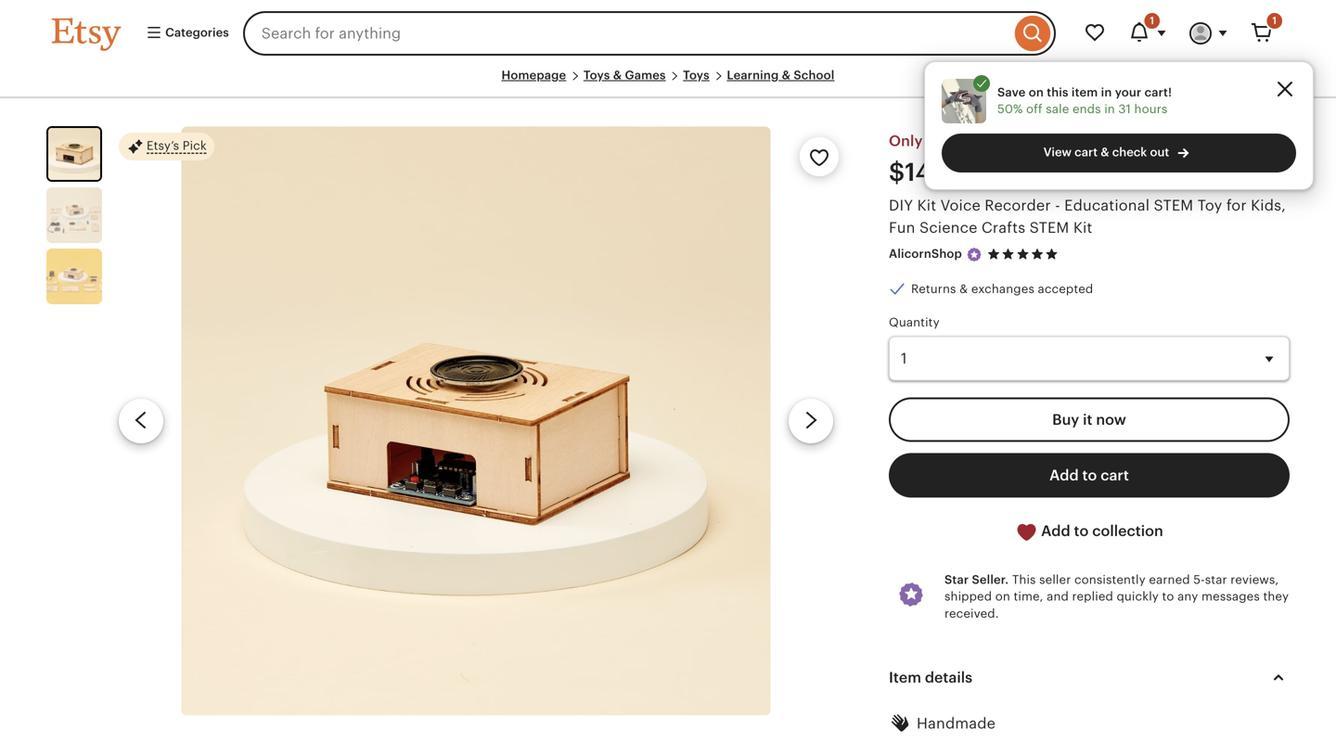 Task type: vqa. For each thing, say whether or not it's contained in the screenshot.
the details at the right bottom
yes



Task type: locate. For each thing, give the bounding box(es) containing it.
1 vertical spatial in
[[1104, 102, 1115, 116]]

to for cart
[[1082, 467, 1097, 484]]

to inside add to collection button
[[1074, 523, 1089, 540]]

kit down educational
[[1073, 219, 1092, 236]]

add for add to collection
[[1041, 523, 1070, 540]]

hours
[[1134, 102, 1167, 116]]

1
[[1150, 15, 1154, 26], [1272, 15, 1277, 26]]

add for add to cart
[[1049, 467, 1079, 484]]

and
[[967, 133, 994, 150], [1047, 590, 1069, 604]]

add to collection button
[[889, 509, 1290, 555]]

toys & games link
[[583, 68, 666, 82]]

quickly
[[1117, 590, 1159, 604]]

1 horizontal spatial cart
[[1101, 467, 1129, 484]]

to left the collection
[[1074, 523, 1089, 540]]

on inside save on this item in your cart! 50% off sale ends in 31 hours
[[1029, 85, 1044, 99]]

1 button
[[1117, 11, 1178, 56]]

kit right diy
[[917, 197, 936, 214]]

on down the seller.
[[995, 590, 1010, 604]]

&
[[613, 68, 622, 82], [782, 68, 791, 82], [1101, 145, 1109, 159], [959, 282, 968, 296]]

seller
[[1039, 573, 1071, 587]]

in for 50%
[[1101, 85, 1112, 99]]

1 horizontal spatial and
[[1047, 590, 1069, 604]]

seller.
[[972, 573, 1009, 587]]

$14.00
[[889, 158, 973, 187]]

star_seller image
[[966, 246, 982, 263]]

0 horizontal spatial cart
[[1075, 145, 1098, 159]]

returns
[[911, 282, 956, 296]]

on up off
[[1029, 85, 1044, 99]]

0 vertical spatial to
[[1082, 467, 1097, 484]]

& for learning & school
[[782, 68, 791, 82]]

& left check
[[1101, 145, 1109, 159]]

to down buy it now button
[[1082, 467, 1097, 484]]

cart inside button
[[1101, 467, 1129, 484]]

0 horizontal spatial and
[[967, 133, 994, 150]]

to for collection
[[1074, 523, 1089, 540]]

sale
[[1046, 102, 1069, 116]]

0 vertical spatial kit
[[917, 197, 936, 214]]

2 1 from the left
[[1272, 15, 1277, 26]]

stem down -
[[1030, 219, 1069, 236]]

in left 20+
[[998, 133, 1011, 150]]

etsy's pick button
[[119, 132, 214, 162]]

to down earned
[[1162, 590, 1174, 604]]

0 vertical spatial add
[[1049, 467, 1079, 484]]

only
[[889, 133, 923, 150]]

this seller consistently earned 5-star reviews, shipped on time, and replied quickly to any messages they received.
[[944, 573, 1289, 621]]

buy it now button
[[889, 398, 1290, 442]]

diy kit voice recorder educational stem toy for kids fun image 3 image
[[46, 249, 102, 304]]

they
[[1263, 590, 1289, 604]]

on inside this seller consistently earned 5-star reviews, shipped on time, and replied quickly to any messages they received.
[[995, 590, 1010, 604]]

homepage link
[[501, 68, 566, 82]]

1 toys from the left
[[583, 68, 610, 82]]

toys left games
[[583, 68, 610, 82]]

stem left toy
[[1154, 197, 1193, 214]]

add inside button
[[1041, 523, 1070, 540]]

to inside this seller consistently earned 5-star reviews, shipped on time, and replied quickly to any messages they received.
[[1162, 590, 1174, 604]]

& right returns at right
[[959, 282, 968, 296]]

add up seller
[[1041, 523, 1070, 540]]

your
[[1115, 85, 1141, 99]]

quantity
[[889, 315, 940, 329]]

in left 31
[[1104, 102, 1115, 116]]

2 vertical spatial in
[[998, 133, 1011, 150]]

1 vertical spatial add
[[1041, 523, 1070, 540]]

out
[[1150, 145, 1169, 159]]

& left school
[[782, 68, 791, 82]]

star
[[944, 573, 969, 587]]

stem
[[1154, 197, 1193, 214], [1030, 219, 1069, 236]]

0 vertical spatial cart
[[1075, 145, 1098, 159]]

time,
[[1014, 590, 1043, 604]]

2 toys from the left
[[683, 68, 710, 82]]

add
[[1049, 467, 1079, 484], [1041, 523, 1070, 540]]

in
[[1101, 85, 1112, 99], [1104, 102, 1115, 116], [998, 133, 1011, 150]]

2 vertical spatial to
[[1162, 590, 1174, 604]]

reviews,
[[1231, 573, 1279, 587]]

toys for toys link
[[683, 68, 710, 82]]

1 vertical spatial on
[[995, 590, 1010, 604]]

1 horizontal spatial toys
[[683, 68, 710, 82]]

add to collection
[[1038, 523, 1163, 540]]

etsy's
[[147, 139, 179, 153]]

1 1 from the left
[[1150, 15, 1154, 26]]

1 horizontal spatial on
[[1029, 85, 1044, 99]]

1 vertical spatial cart
[[1101, 467, 1129, 484]]

on
[[1029, 85, 1044, 99], [995, 590, 1010, 604]]

add down buy
[[1049, 467, 1079, 484]]

0 vertical spatial and
[[967, 133, 994, 150]]

categories banner
[[19, 0, 1317, 67]]

0 vertical spatial stem
[[1154, 197, 1193, 214]]

fun
[[889, 219, 915, 236]]

0 horizontal spatial toys
[[583, 68, 610, 82]]

toys down categories banner
[[683, 68, 710, 82]]

0 horizontal spatial on
[[995, 590, 1010, 604]]

and right left
[[967, 133, 994, 150]]

now
[[1096, 412, 1126, 428]]

Search for anything text field
[[243, 11, 1010, 56]]

add inside button
[[1049, 467, 1079, 484]]

collection
[[1092, 523, 1163, 540]]

diy kit voice recorder educational stem toy for kids fun image 1 image
[[181, 126, 771, 716], [48, 128, 100, 180]]

ends
[[1072, 102, 1101, 116]]

to inside add to cart button
[[1082, 467, 1097, 484]]

check
[[1112, 145, 1147, 159]]

alicornshop
[[889, 247, 962, 261]]

item
[[1071, 85, 1098, 99]]

view cart & check out link
[[942, 134, 1296, 173]]

0 horizontal spatial 1
[[1150, 15, 1154, 26]]

toys link
[[683, 68, 710, 82]]

cart
[[1075, 145, 1098, 159], [1101, 467, 1129, 484]]

0 vertical spatial in
[[1101, 85, 1112, 99]]

this
[[1047, 85, 1068, 99]]

kids,
[[1251, 197, 1286, 214]]

kit
[[917, 197, 936, 214], [1073, 219, 1092, 236]]

0 vertical spatial on
[[1029, 85, 1044, 99]]

None search field
[[243, 11, 1056, 56]]

save
[[997, 85, 1026, 99]]

alicornshop link
[[889, 247, 962, 261]]

0 horizontal spatial kit
[[917, 197, 936, 214]]

menu bar
[[52, 67, 1284, 99]]

1 vertical spatial to
[[1074, 523, 1089, 540]]

cart right view
[[1075, 145, 1098, 159]]

save on this item in your cart! 50% off sale ends in 31 hours
[[997, 85, 1172, 116]]

& left games
[[613, 68, 622, 82]]

in inside only 3 left and in 20+ carts $14.00
[[998, 133, 1011, 150]]

1 vertical spatial stem
[[1030, 219, 1069, 236]]

20+
[[1015, 133, 1042, 150]]

1 vertical spatial kit
[[1073, 219, 1092, 236]]

cart down the now
[[1101, 467, 1129, 484]]

toys
[[583, 68, 610, 82], [683, 68, 710, 82]]

cart!
[[1145, 85, 1172, 99]]

to
[[1082, 467, 1097, 484], [1074, 523, 1089, 540], [1162, 590, 1174, 604]]

1 horizontal spatial stem
[[1154, 197, 1193, 214]]

50%
[[997, 102, 1023, 116]]

1 vertical spatial and
[[1047, 590, 1069, 604]]

1 inside dropdown button
[[1150, 15, 1154, 26]]

and down seller
[[1047, 590, 1069, 604]]

item details
[[889, 669, 972, 686]]

replied
[[1072, 590, 1113, 604]]

in right item
[[1101, 85, 1112, 99]]

returns & exchanges accepted
[[911, 282, 1093, 296]]

messages
[[1202, 590, 1260, 604]]

add to cart
[[1049, 467, 1129, 484]]

for
[[1226, 197, 1247, 214]]

1 horizontal spatial 1
[[1272, 15, 1277, 26]]



Task type: describe. For each thing, give the bounding box(es) containing it.
left
[[939, 133, 964, 150]]

0 horizontal spatial diy kit voice recorder educational stem toy for kids fun image 1 image
[[48, 128, 100, 180]]

toy
[[1198, 197, 1222, 214]]

1 link
[[1240, 11, 1284, 56]]

star
[[1205, 573, 1227, 587]]

1 horizontal spatial diy kit voice recorder educational stem toy for kids fun image 1 image
[[181, 126, 771, 716]]

toys for toys & games
[[583, 68, 610, 82]]

voice
[[940, 197, 981, 214]]

received.
[[944, 607, 999, 621]]

item
[[889, 669, 921, 686]]

and inside only 3 left and in 20+ carts $14.00
[[967, 133, 994, 150]]

learning & school
[[727, 68, 835, 82]]

school
[[794, 68, 835, 82]]

pick
[[183, 139, 207, 153]]

buy
[[1052, 412, 1079, 428]]

etsy's pick
[[147, 139, 207, 153]]

diy kit voice recorder educational stem toy for kids fun image 2 image
[[46, 188, 102, 243]]

toys & games
[[583, 68, 666, 82]]

categories button
[[132, 17, 237, 50]]

-
[[1055, 197, 1060, 214]]

educational
[[1064, 197, 1150, 214]]

shipped
[[944, 590, 992, 604]]

none search field inside categories banner
[[243, 11, 1056, 56]]

view cart & check out
[[1043, 145, 1169, 159]]

carts
[[1046, 133, 1082, 150]]

& for returns & exchanges accepted
[[959, 282, 968, 296]]

details
[[925, 669, 972, 686]]

star seller.
[[944, 573, 1009, 587]]

this
[[1012, 573, 1036, 587]]

any
[[1177, 590, 1198, 604]]

diy
[[889, 197, 913, 214]]

0 horizontal spatial stem
[[1030, 219, 1069, 236]]

science
[[919, 219, 977, 236]]

homepage
[[501, 68, 566, 82]]

3
[[926, 133, 936, 150]]

add to cart button
[[889, 453, 1290, 498]]

recorder
[[985, 197, 1051, 214]]

and inside this seller consistently earned 5-star reviews, shipped on time, and replied quickly to any messages they received.
[[1047, 590, 1069, 604]]

earned
[[1149, 573, 1190, 587]]

categories
[[162, 25, 229, 39]]

games
[[625, 68, 666, 82]]

buy it now
[[1052, 412, 1126, 428]]

diy kit voice recorder - educational stem toy for kids, fun science crafts stem kit
[[889, 197, 1286, 236]]

& for toys & games
[[613, 68, 622, 82]]

accepted
[[1038, 282, 1093, 296]]

in for $14.00
[[998, 133, 1011, 150]]

consistently
[[1074, 573, 1146, 587]]

only 3 left and in 20+ carts $14.00
[[889, 133, 1082, 187]]

crafts
[[982, 219, 1025, 236]]

it
[[1083, 412, 1092, 428]]

learning
[[727, 68, 779, 82]]

handmade
[[917, 715, 996, 732]]

off
[[1026, 102, 1043, 116]]

31
[[1118, 102, 1131, 116]]

5-
[[1193, 573, 1205, 587]]

menu bar containing homepage
[[52, 67, 1284, 99]]

view
[[1043, 145, 1072, 159]]

learning & school link
[[727, 68, 835, 82]]

item details button
[[872, 656, 1306, 700]]

exchanges
[[971, 282, 1034, 296]]

1 horizontal spatial kit
[[1073, 219, 1092, 236]]



